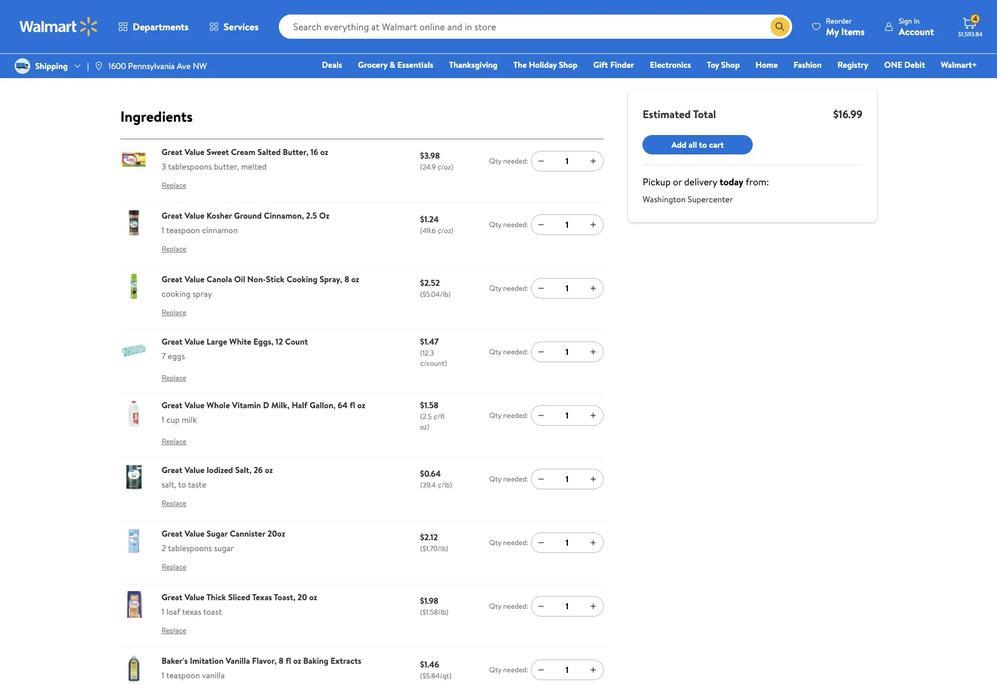 Task type: vqa. For each thing, say whether or not it's contained in the screenshot.


Task type: locate. For each thing, give the bounding box(es) containing it.
needed: for $2.52
[[503, 283, 528, 294]]

decrease quantity great value sugar cannister 20oz-count, current quantity 1 image
[[536, 538, 546, 548]]

time right prep on the right top of the page
[[656, 12, 670, 22]]

 image left shipping
[[15, 58, 30, 74]]

1 horizontal spatial fl
[[350, 399, 355, 411]]

in
[[914, 15, 920, 26]]

$1.46 ($5.84/qt)
[[420, 659, 452, 681]]

1 replace from the top
[[162, 180, 186, 191]]

oz right 20
[[309, 592, 317, 604]]

1 qty from the top
[[489, 156, 501, 166]]

spray,
[[320, 274, 342, 286]]

needed: for $1.47
[[503, 347, 528, 357]]

great up salt,
[[162, 464, 182, 477]]

replace down salt,
[[162, 498, 186, 509]]

7 needed: from the top
[[503, 538, 528, 548]]

great for great value canola oil non-stick cooking spray, 8 oz
[[162, 274, 182, 286]]

1 for decrease quantity great value sugar cannister 20oz-count, current quantity 1 icon
[[566, 537, 569, 549]]

7 replace from the top
[[162, 562, 186, 572]]

1 horizontal spatial  image
[[94, 61, 103, 71]]

needed: left decrease quantity great value sweet cream salted butter, 16 oz-count, current quantity 1 image
[[503, 156, 528, 166]]

stick
[[266, 274, 284, 286]]

7 qty needed: from the top
[[489, 538, 528, 548]]

great up eggs
[[162, 336, 182, 348]]

sign
[[899, 15, 912, 26]]

pickup or delivery today from: washington supercenter
[[642, 175, 769, 205]]

teaspoon inside baker's imitation vanilla flavor, 8 fl oz baking extracts 1 teaspoon vanilla
[[166, 670, 200, 682]]

6 needed: from the top
[[503, 474, 528, 484]]

great inside great value whole vitamin d milk, half gallon, 64 fl oz 1 cup milk
[[162, 399, 182, 411]]

1 for decrease quantity great value kosher ground cinnamon, 2.5 oz-count, current quantity 1 icon
[[566, 219, 569, 231]]

replace down 3
[[162, 180, 186, 191]]

replace button down 3
[[162, 176, 186, 195]]

$1.58
[[420, 399, 439, 411]]

6 qty needed: from the top
[[489, 474, 528, 484]]

qty for $2.52
[[489, 283, 501, 294]]

to right all
[[699, 139, 707, 151]]

0 horizontal spatial n/a
[[639, 21, 666, 42]]

2 qty needed: from the top
[[489, 220, 528, 230]]

6 value from the top
[[184, 464, 205, 477]]

1 vertical spatial fl
[[286, 655, 291, 668]]

one debit link
[[879, 58, 931, 72]]

7 replace button from the top
[[162, 558, 186, 577]]

replace button down eggs
[[162, 368, 186, 388]]

the
[[513, 59, 527, 71]]

4 qty from the top
[[489, 347, 501, 357]]

replace button for 7 eggs
[[162, 368, 186, 388]]

0 vertical spatial tablespoons
[[168, 161, 212, 173]]

replace for great value sweet cream salted butter, 16 oz 3 tablespoons butter, melted
[[162, 180, 186, 191]]

replace up the cooking
[[162, 244, 186, 254]]

tablespoons right 2
[[168, 543, 212, 555]]

5 qty from the top
[[489, 411, 501, 421]]

qty for $1.58
[[489, 411, 501, 421]]

replace button for 1 loaf texas toast
[[162, 621, 186, 641]]

cook time n/a
[[765, 12, 798, 42]]

great up cup
[[162, 399, 182, 411]]

registry link
[[832, 58, 874, 72]]

value inside great value thick sliced texas toast, 20 oz 1 loaf texas toast
[[184, 592, 205, 604]]

replace button up the cooking
[[162, 240, 186, 259]]

5 value from the top
[[184, 399, 205, 411]]

half
[[292, 399, 308, 411]]

value left sugar
[[184, 528, 205, 540]]

to right salt,
[[178, 479, 186, 491]]

8 qty from the top
[[489, 601, 501, 612]]

qty needed: left decrease quantity great value iodized salt, 26 oz-count, current quantity 1 image
[[489, 474, 528, 484]]

tablespoons inside the great value sweet cream salted butter, 16 oz 3 tablespoons butter, melted
[[168, 161, 212, 173]]

sugar
[[207, 528, 228, 540]]

delivery
[[684, 175, 717, 189]]

1 inside great value whole vitamin d milk, half gallon, 64 fl oz 1 cup milk
[[162, 414, 164, 426]]

great inside great value thick sliced texas toast, 20 oz 1 loaf texas toast
[[162, 592, 182, 604]]

one
[[884, 59, 902, 71]]

8 replace button from the top
[[162, 621, 186, 641]]

needed: for $3.98
[[503, 156, 528, 166]]

value inside great value canola oil non-stick cooking spray, 8 oz cooking spray
[[184, 274, 205, 286]]

4 great from the top
[[162, 336, 182, 348]]

8 qty needed: from the top
[[489, 601, 528, 612]]

6 replace from the top
[[162, 498, 186, 509]]

value inside great value iodized salt, 26 oz salt, to taste
[[184, 464, 205, 477]]

$16.99
[[833, 107, 862, 122]]

oz right 64
[[357, 399, 365, 411]]

n/a up electronics
[[639, 21, 666, 42]]

1 vertical spatial teaspoon
[[166, 670, 200, 682]]

qty needed: for $0.64
[[489, 474, 528, 484]]

replace down 2
[[162, 562, 186, 572]]

8 right flavor,
[[279, 655, 284, 668]]

7 qty from the top
[[489, 538, 501, 548]]

2 value from the top
[[184, 210, 205, 222]]

1 ¢/oz) from the top
[[437, 162, 453, 172]]

$3.98 (24.9 ¢/oz)
[[420, 150, 453, 172]]

8 needed: from the top
[[503, 601, 528, 612]]

8 value from the top
[[184, 592, 205, 604]]

n/a inside prep time n/a
[[639, 21, 666, 42]]

replace button down 2
[[162, 558, 186, 577]]

value inside great value large white eggs, 12 count 7 eggs
[[184, 336, 205, 348]]

5 needed: from the top
[[503, 411, 528, 421]]

oz
[[320, 146, 328, 158], [351, 274, 359, 286], [357, 399, 365, 411], [265, 464, 273, 477], [309, 592, 317, 604], [293, 655, 301, 668]]

oz)
[[420, 422, 429, 432]]

my
[[826, 25, 839, 38]]

replace button
[[162, 176, 186, 195], [162, 240, 186, 259], [162, 303, 186, 323], [162, 368, 186, 388], [162, 432, 186, 451], [162, 494, 186, 514], [162, 558, 186, 577], [162, 621, 186, 641]]

qty for $3.98
[[489, 156, 501, 166]]

4 needed: from the top
[[503, 347, 528, 357]]

great value iodized salt, 26 oz link
[[162, 464, 273, 477]]

qty left decrease quantity great value whole vitamin d milk, half gallon, 64 fl oz-count, current quantity 1 icon
[[489, 411, 501, 421]]

qty needed: left decrease quantity great value sugar cannister 20oz-count, current quantity 1 icon
[[489, 538, 528, 548]]

qty for $0.64
[[489, 474, 501, 484]]

great up 2
[[162, 528, 182, 540]]

1 horizontal spatial to
[[699, 139, 707, 151]]

Search search field
[[279, 15, 792, 39]]

1 inside great value thick sliced texas toast, 20 oz 1 loaf texas toast
[[162, 606, 164, 618]]

qty left decrease quantity great value sugar cannister 20oz-count, current quantity 1 icon
[[489, 538, 501, 548]]

4 value from the top
[[184, 336, 205, 348]]

n/a for prep time n/a
[[639, 21, 666, 42]]

7 value from the top
[[184, 528, 205, 540]]

3 qty needed: from the top
[[489, 283, 528, 294]]

2 qty from the top
[[489, 220, 501, 230]]

needed: for $2.12
[[503, 538, 528, 548]]

tablespoons right 3
[[168, 161, 212, 173]]

n/a
[[639, 21, 666, 42], [765, 21, 792, 42]]

0 vertical spatial 8
[[344, 274, 349, 286]]

decrease quantity great value iodized salt, 26 oz-count, current quantity 1 image
[[536, 474, 546, 484]]

1 horizontal spatial n/a
[[765, 21, 792, 42]]

needed: left decrease quantity great value iodized salt, 26 oz-count, current quantity 1 image
[[503, 474, 528, 484]]

1 replace button from the top
[[162, 176, 186, 195]]

great up 3
[[162, 146, 182, 158]]

walmart image
[[19, 17, 98, 36]]

qty needed: left decrease quantity great value sweet cream salted butter, 16 oz-count, current quantity 1 image
[[489, 156, 528, 166]]

needed: left decrease quantity great value whole vitamin d milk, half gallon, 64 fl oz-count, current quantity 1 icon
[[503, 411, 528, 421]]

replace down cup
[[162, 436, 186, 447]]

replace down the cooking
[[162, 308, 186, 318]]

0 vertical spatial fl
[[350, 399, 355, 411]]

time right cook
[[784, 12, 798, 22]]

replace down eggs
[[162, 373, 186, 383]]

qty left decrease quantity great value large white eggs, 12 count-count, current quantity 1 image
[[489, 347, 501, 357]]

the holiday shop link
[[508, 58, 583, 72]]

2 replace button from the top
[[162, 240, 186, 259]]

teaspoon down baker's
[[166, 670, 200, 682]]

qty left decrease quantity great value iodized salt, 26 oz-count, current quantity 1 image
[[489, 474, 501, 484]]

1 left "increase quantity baker's imitation vanilla flavor, 8 fl oz baking extracts-count, current quantity 1" image
[[566, 664, 569, 676]]

8
[[344, 274, 349, 286], [279, 655, 284, 668]]

qty left decrease quantity great value sweet cream salted butter, 16 oz-count, current quantity 1 image
[[489, 156, 501, 166]]

or
[[673, 175, 682, 189]]

4 replace button from the top
[[162, 368, 186, 388]]

cooking
[[287, 274, 318, 286]]

value inside great value whole vitamin d milk, half gallon, 64 fl oz 1 cup milk
[[184, 399, 205, 411]]

1 vertical spatial 8
[[279, 655, 284, 668]]

oz left baking
[[293, 655, 301, 668]]

1 horizontal spatial 8
[[344, 274, 349, 286]]

fl right 64
[[350, 399, 355, 411]]

6 qty from the top
[[489, 474, 501, 484]]

1 for decrease quantity great value canola oil non-stick cooking spray, 8 oz-count, current quantity 1 icon
[[566, 282, 569, 294]]

8 great from the top
[[162, 592, 182, 604]]

¢/oz) for $3.98
[[437, 162, 453, 172]]

toy shop
[[707, 59, 740, 71]]

salt,
[[235, 464, 252, 477]]

value up "taste"
[[184, 464, 205, 477]]

value left kosher
[[184, 210, 205, 222]]

value inside "great value kosher ground cinnamon, 2.5 oz 1 teaspoon cinnamon"
[[184, 210, 205, 222]]

qty needed: left decrease quantity great value canola oil non-stick cooking spray, 8 oz-count, current quantity 1 icon
[[489, 283, 528, 294]]

needed: left decrease quantity great value sugar cannister 20oz-count, current quantity 1 icon
[[503, 538, 528, 548]]

$1.58 (2.5 ¢/fl oz) replace
[[162, 399, 445, 447]]

n/a up home link
[[765, 21, 792, 42]]

value left 'large'
[[184, 336, 205, 348]]

cinnamon,
[[264, 210, 304, 222]]

qty left decrease quantity baker's imitation vanilla flavor, 8 fl oz baking extracts-count, current quantity 1 image
[[489, 665, 501, 675]]

grocery & essentials
[[358, 59, 433, 71]]

1 horizontal spatial time
[[784, 12, 798, 22]]

great inside great value large white eggs, 12 count 7 eggs
[[162, 336, 182, 348]]

2 n/a from the left
[[765, 21, 792, 42]]

0 vertical spatial to
[[699, 139, 707, 151]]

prep time n/a
[[639, 12, 670, 42]]

replace
[[162, 180, 186, 191], [162, 244, 186, 254], [162, 308, 186, 318], [162, 373, 186, 383], [162, 436, 186, 447], [162, 498, 186, 509], [162, 562, 186, 572], [162, 626, 186, 636]]

qty for $1.24
[[489, 220, 501, 230]]

0 vertical spatial ¢/oz)
[[437, 162, 453, 172]]

2 tablespoons from the top
[[168, 543, 212, 555]]

1 left cup
[[162, 414, 164, 426]]

qty needed:
[[489, 156, 528, 166], [489, 220, 528, 230], [489, 283, 528, 294], [489, 347, 528, 357], [489, 411, 528, 421], [489, 474, 528, 484], [489, 538, 528, 548], [489, 601, 528, 612], [489, 665, 528, 675]]

increase quantity great value iodized salt, 26 oz-count, current quantity 1 image
[[588, 474, 598, 484]]

1 left increase quantity great value large white eggs, 12 count-count, current quantity 1 icon
[[566, 346, 569, 358]]

0 horizontal spatial 8
[[279, 655, 284, 668]]

1 tablespoons from the top
[[168, 161, 212, 173]]

8 replace from the top
[[162, 626, 186, 636]]

20
[[297, 592, 307, 604]]

fl
[[350, 399, 355, 411], [286, 655, 291, 668]]

great value kosher ground cinnamon, 2.5 oz link
[[162, 210, 329, 222]]

oz right 26
[[265, 464, 273, 477]]

salted
[[257, 146, 281, 158]]

2 time from the left
[[784, 12, 798, 22]]

non-
[[247, 274, 266, 286]]

1 great from the top
[[162, 146, 182, 158]]

great inside "great value kosher ground cinnamon, 2.5 oz 1 teaspoon cinnamon"
[[162, 210, 182, 222]]

home link
[[750, 58, 783, 72]]

value up spray on the top
[[184, 274, 205, 286]]

8 right the spray, in the top left of the page
[[344, 274, 349, 286]]

increase quantity great value whole vitamin d milk, half gallon, 64 fl oz-count, current quantity 1 image
[[588, 411, 598, 421]]

flavor,
[[252, 655, 277, 668]]

1 left loaf
[[162, 606, 164, 618]]

baker's imitation vanilla flavor, 8 fl oz baking extracts image
[[120, 655, 147, 682]]

great for great value kosher ground cinnamon, 2.5 oz
[[162, 210, 182, 222]]

1 left increase quantity great value iodized salt, 26 oz-count, current quantity 1 image
[[566, 473, 569, 485]]

milk
[[182, 414, 197, 426]]

0 horizontal spatial time
[[656, 12, 670, 22]]

0 horizontal spatial fl
[[286, 655, 291, 668]]

oz right 16
[[320, 146, 328, 158]]

great value kosher ground cinnamon, 2.5 oz image
[[120, 210, 147, 237]]

needed: left decrease quantity baker's imitation vanilla flavor, 8 fl oz baking extracts-count, current quantity 1 image
[[503, 665, 528, 675]]

$1.98 ($1.58/lb)
[[420, 595, 449, 618]]

 image right |
[[94, 61, 103, 71]]

great right great value kosher ground cinnamon, 2.5 oz icon
[[162, 210, 182, 222]]

3 value from the top
[[184, 274, 205, 286]]

needed: left decrease quantity great value kosher ground cinnamon, 2.5 oz-count, current quantity 1 icon
[[503, 220, 528, 230]]

replace for great value iodized salt, 26 oz salt, to taste
[[162, 498, 186, 509]]

great value large white eggs, 12 count image
[[120, 337, 147, 364]]

1 n/a from the left
[[639, 21, 666, 42]]

3 qty from the top
[[489, 283, 501, 294]]

1 left increase quantity great value thick sliced texas toast, 20 oz-count, current quantity 1 image
[[566, 601, 569, 613]]

1
[[566, 155, 569, 167], [566, 219, 569, 231], [162, 224, 164, 237], [566, 282, 569, 294], [566, 346, 569, 358], [566, 410, 569, 422], [162, 414, 164, 426], [566, 473, 569, 485], [566, 537, 569, 549], [566, 601, 569, 613], [162, 606, 164, 618], [566, 664, 569, 676], [162, 670, 164, 682]]

qty needed: for $2.52
[[489, 283, 528, 294]]

oz inside baker's imitation vanilla flavor, 8 fl oz baking extracts 1 teaspoon vanilla
[[293, 655, 301, 668]]

eggs,
[[253, 336, 273, 348]]

qty needed: left decrease quantity great value whole vitamin d milk, half gallon, 64 fl oz-count, current quantity 1 icon
[[489, 411, 528, 421]]

qty needed: left decrease quantity great value thick sliced texas toast, 20 oz-count, current quantity 1 icon at bottom
[[489, 601, 528, 612]]

salt,
[[162, 479, 176, 491]]

value inside great value sugar cannister 20oz 2 tablespoons sugar
[[184, 528, 205, 540]]

$2.12 ($1.70/lb)
[[420, 532, 448, 554]]

great inside great value canola oil non-stick cooking spray, 8 oz cooking spray
[[162, 274, 182, 286]]

deals
[[322, 59, 342, 71]]

1 vertical spatial tablespoons
[[168, 543, 212, 555]]

great up the cooking
[[162, 274, 182, 286]]

1 left increase quantity great value canola oil non-stick cooking spray, 8 oz-count, current quantity 1 "icon"
[[566, 282, 569, 294]]

great value whole vitamin d milk, half gallon, 64 fl oz image
[[120, 401, 147, 428]]

needed: left decrease quantity great value canola oil non-stick cooking spray, 8 oz-count, current quantity 1 icon
[[503, 283, 528, 294]]

5 qty needed: from the top
[[489, 411, 528, 421]]

white
[[229, 336, 251, 348]]

replace inside $1.47 (12.3 ¢/count) replace
[[162, 373, 186, 383]]

1 value from the top
[[184, 146, 205, 158]]

great inside great value iodized salt, 26 oz salt, to taste
[[162, 464, 182, 477]]

1 left "increase quantity great value kosher ground cinnamon, 2.5 oz-count, current quantity 1" image
[[566, 219, 569, 231]]

fl right flavor,
[[286, 655, 291, 668]]

great for great value thick sliced texas toast, 20 oz
[[162, 592, 182, 604]]

time inside prep time n/a
[[656, 12, 670, 22]]

$1.98
[[420, 595, 438, 608]]

3 replace button from the top
[[162, 303, 186, 323]]

7 great from the top
[[162, 528, 182, 540]]

1 qty needed: from the top
[[489, 156, 528, 166]]

value up the texas
[[184, 592, 205, 604]]

great value sweet cream salted butter, 16 oz image
[[120, 146, 147, 173]]

qty needed: left decrease quantity baker's imitation vanilla flavor, 8 fl oz baking extracts-count, current quantity 1 image
[[489, 665, 528, 675]]

electronics
[[650, 59, 691, 71]]

n/a inside 'cook time n/a'
[[765, 21, 792, 42]]

¢/oz) right (24.9
[[437, 162, 453, 172]]

3 replace from the top
[[162, 308, 186, 318]]

qty left decrease quantity great value canola oil non-stick cooking spray, 8 oz-count, current quantity 1 icon
[[489, 283, 501, 294]]

0 horizontal spatial  image
[[15, 58, 30, 74]]

qty for $1.47
[[489, 347, 501, 357]]

thanksgiving link
[[444, 58, 503, 72]]

qty for $1.98
[[489, 601, 501, 612]]

$3.98
[[420, 150, 440, 162]]

great value sugar cannister 20oz image
[[120, 528, 147, 555]]

1 left increase quantity great value sweet cream salted butter, 16 oz-count, current quantity 1 image
[[566, 155, 569, 167]]

0 horizontal spatial to
[[178, 479, 186, 491]]

great for great value large white eggs, 12 count
[[162, 336, 182, 348]]

1 for decrease quantity great value iodized salt, 26 oz-count, current quantity 1 image
[[566, 473, 569, 485]]

gallon,
[[310, 399, 336, 411]]

1 for decrease quantity great value whole vitamin d milk, half gallon, 64 fl oz-count, current quantity 1 icon
[[566, 410, 569, 422]]

4 qty needed: from the top
[[489, 347, 528, 357]]

shop right holiday on the top right
[[559, 59, 578, 71]]

replace down loaf
[[162, 626, 186, 636]]

1 left increase quantity great value sugar cannister 20oz-count, current quantity 1 image
[[566, 537, 569, 549]]

replace button down cup
[[162, 432, 186, 451]]

replace button for 1 cup milk
[[162, 432, 186, 451]]

teaspoon left cinnamon
[[166, 224, 200, 237]]

decrease quantity great value whole vitamin d milk, half gallon, 64 fl oz-count, current quantity 1 image
[[536, 411, 546, 421]]

¢/oz) right (49.6
[[438, 226, 453, 236]]

replace button down the cooking
[[162, 303, 186, 323]]

oz inside great value canola oil non-stick cooking spray, 8 oz cooking spray
[[351, 274, 359, 286]]

0 horizontal spatial shop
[[559, 59, 578, 71]]

time inside 'cook time n/a'
[[784, 12, 798, 22]]

1 teaspoon from the top
[[166, 224, 200, 237]]

replace inside $1.58 (2.5 ¢/fl oz) replace
[[162, 436, 186, 447]]

estimated total
[[642, 107, 716, 122]]

tablespoons inside great value sugar cannister 20oz 2 tablespoons sugar
[[168, 543, 212, 555]]

value left sweet
[[184, 146, 205, 158]]

5 replace button from the top
[[162, 432, 186, 451]]

12
[[275, 336, 283, 348]]

4
[[973, 13, 978, 24]]

replace button down loaf
[[162, 621, 186, 641]]

qty needed: for $2.12
[[489, 538, 528, 548]]

increase quantity great value thick sliced texas toast, 20 oz-count, current quantity 1 image
[[588, 602, 598, 611]]

value for large
[[184, 336, 205, 348]]

2 shop from the left
[[721, 59, 740, 71]]

1 for decrease quantity great value thick sliced texas toast, 20 oz-count, current quantity 1 icon at bottom
[[566, 601, 569, 613]]

3 needed: from the top
[[503, 283, 528, 294]]

qty needed: for $1.24
[[489, 220, 528, 230]]

shop right toy on the right of page
[[721, 59, 740, 71]]

decrease quantity great value sweet cream salted butter, 16 oz-count, current quantity 1 image
[[536, 156, 546, 166]]

6 great from the top
[[162, 464, 182, 477]]

oz inside great value iodized salt, 26 oz salt, to taste
[[265, 464, 273, 477]]

0 vertical spatial teaspoon
[[166, 224, 200, 237]]

qty left decrease quantity great value kosher ground cinnamon, 2.5 oz-count, current quantity 1 icon
[[489, 220, 501, 230]]

replace button down salt,
[[162, 494, 186, 514]]

oz
[[319, 210, 329, 222]]

1 vertical spatial ¢/oz)
[[438, 226, 453, 236]]

5 great from the top
[[162, 399, 182, 411]]

shop
[[559, 59, 578, 71], [721, 59, 740, 71]]

qty needed: left decrease quantity great value large white eggs, 12 count-count, current quantity 1 image
[[489, 347, 528, 357]]

2.5
[[306, 210, 317, 222]]

great value kosher ground cinnamon, 2.5 oz 1 teaspoon cinnamon
[[162, 210, 329, 237]]

2 great from the top
[[162, 210, 182, 222]]

¢/oz) inside $3.98 (24.9 ¢/oz)
[[437, 162, 453, 172]]

add all to cart button
[[642, 135, 752, 155]]

5 replace from the top
[[162, 436, 186, 447]]

qty left decrease quantity great value thick sliced texas toast, 20 oz-count, current quantity 1 icon at bottom
[[489, 601, 501, 612]]

$1.47 (12.3 ¢/count) replace
[[162, 336, 447, 383]]

2 teaspoon from the top
[[166, 670, 200, 682]]

value inside the great value sweet cream salted butter, 16 oz 3 tablespoons butter, melted
[[184, 146, 205, 158]]

1 needed: from the top
[[503, 156, 528, 166]]

 image
[[15, 58, 30, 74], [94, 61, 103, 71]]

¢/oz) inside $1.24 (49.6 ¢/oz)
[[438, 226, 453, 236]]

6 replace button from the top
[[162, 494, 186, 514]]

needed: left decrease quantity great value large white eggs, 12 count-count, current quantity 1 image
[[503, 347, 528, 357]]

great inside great value sugar cannister 20oz 2 tablespoons sugar
[[162, 528, 182, 540]]

4 replace from the top
[[162, 373, 186, 383]]

 image for 1600 pennsylvania ave nw
[[94, 61, 103, 71]]

$2.12
[[420, 532, 438, 544]]

1 right great value kosher ground cinnamon, 2.5 oz icon
[[162, 224, 164, 237]]

toast,
[[274, 592, 295, 604]]

great inside the great value sweet cream salted butter, 16 oz 3 tablespoons butter, melted
[[162, 146, 182, 158]]

value up milk
[[184, 399, 205, 411]]

1 left increase quantity great value whole vitamin d milk, half gallon, 64 fl oz-count, current quantity 1 image at the right bottom of page
[[566, 410, 569, 422]]

oz right the spray, in the top left of the page
[[351, 274, 359, 286]]

n/a for cook time n/a
[[765, 21, 792, 42]]

2 replace from the top
[[162, 244, 186, 254]]

1 down baker's
[[162, 670, 164, 682]]

2 needed: from the top
[[503, 220, 528, 230]]

great up loaf
[[162, 592, 182, 604]]

$2.52 ($5.04/lb)
[[420, 277, 451, 300]]

great for great value whole vitamin d milk, half gallon, 64 fl oz
[[162, 399, 182, 411]]

1 time from the left
[[656, 12, 670, 22]]

1 horizontal spatial shop
[[721, 59, 740, 71]]

2 ¢/oz) from the top
[[438, 226, 453, 236]]

needed: left decrease quantity great value thick sliced texas toast, 20 oz-count, current quantity 1 icon at bottom
[[503, 601, 528, 612]]

qty needed: left decrease quantity great value kosher ground cinnamon, 2.5 oz-count, current quantity 1 icon
[[489, 220, 528, 230]]

&
[[390, 59, 395, 71]]

3 great from the top
[[162, 274, 182, 286]]

1 vertical spatial to
[[178, 479, 186, 491]]



Task type: describe. For each thing, give the bounding box(es) containing it.
1 inside baker's imitation vanilla flavor, 8 fl oz baking extracts 1 teaspoon vanilla
[[162, 670, 164, 682]]

$2.52
[[420, 277, 440, 289]]

pickup
[[642, 175, 670, 189]]

cook
[[765, 12, 782, 22]]

replace button for 3 tablespoons butter, melted
[[162, 176, 186, 195]]

$1.47
[[420, 336, 439, 348]]

cream
[[231, 146, 255, 158]]

great value canola oil non-stick cooking spray, 8 oz cooking spray
[[162, 274, 359, 300]]

all
[[688, 139, 697, 151]]

grocery
[[358, 59, 387, 71]]

services button
[[199, 12, 269, 41]]

oil
[[234, 274, 245, 286]]

fashion link
[[788, 58, 827, 72]]

sign in account
[[899, 15, 934, 38]]

1 for decrease quantity great value sweet cream salted butter, 16 oz-count, current quantity 1 image
[[566, 155, 569, 167]]

replace button for 1 teaspoon cinnamon
[[162, 240, 186, 259]]

increase quantity great value large white eggs, 12 count-count, current quantity 1 image
[[588, 347, 598, 357]]

replace for great value canola oil non-stick cooking spray, 8 oz cooking spray
[[162, 308, 186, 318]]

value for canola
[[184, 274, 205, 286]]

holiday
[[529, 59, 557, 71]]

Walmart Site-Wide search field
[[279, 15, 792, 39]]

qty for $2.12
[[489, 538, 501, 548]]

1 for decrease quantity great value large white eggs, 12 count-count, current quantity 1 image
[[566, 346, 569, 358]]

needed: for $1.98
[[503, 601, 528, 612]]

one debit
[[884, 59, 925, 71]]

iodized
[[207, 464, 233, 477]]

gift
[[593, 59, 608, 71]]

|
[[87, 60, 89, 72]]

walmart+ link
[[935, 58, 983, 72]]

from:
[[745, 175, 769, 189]]

($5.84/qt)
[[420, 671, 452, 681]]

value for whole
[[184, 399, 205, 411]]

cannister
[[230, 528, 265, 540]]

search icon image
[[775, 22, 785, 32]]

cooking
[[162, 288, 191, 300]]

decrease quantity great value canola oil non-stick cooking spray, 8 oz-count, current quantity 1 image
[[536, 284, 546, 293]]

qty needed: for $1.98
[[489, 601, 528, 612]]

reorder
[[826, 15, 852, 26]]

kosher
[[207, 210, 232, 222]]

baker's imitation vanilla flavor, 8 fl oz baking extracts 1 teaspoon vanilla
[[162, 655, 361, 682]]

8 inside great value canola oil non-stick cooking spray, 8 oz cooking spray
[[344, 274, 349, 286]]

great value sugar cannister 20oz 2 tablespoons sugar
[[162, 528, 285, 555]]

debit
[[904, 59, 925, 71]]

(12.3
[[420, 348, 434, 358]]

cart
[[709, 139, 724, 151]]

replace for great value kosher ground cinnamon, 2.5 oz 1 teaspoon cinnamon
[[162, 244, 186, 254]]

value for iodized
[[184, 464, 205, 477]]

great value whole vitamin d milk, half gallon, 64 fl oz 1 cup milk
[[162, 399, 365, 426]]

great value large white eggs, 12 count 7 eggs
[[162, 336, 308, 362]]

registry
[[837, 59, 868, 71]]

milk,
[[271, 399, 290, 411]]

64
[[338, 399, 348, 411]]

increase quantity great value kosher ground cinnamon, 2.5 oz-count, current quantity 1 image
[[588, 220, 598, 230]]

needed: for $0.64
[[503, 474, 528, 484]]

ave
[[177, 60, 191, 72]]

great value sweet cream salted butter, 16 oz 3 tablespoons butter, melted
[[162, 146, 328, 173]]

oz inside great value whole vitamin d milk, half gallon, 64 fl oz 1 cup milk
[[357, 399, 365, 411]]

texas
[[252, 592, 272, 604]]

count
[[285, 336, 308, 348]]

qty needed: for $1.47
[[489, 347, 528, 357]]

(2.5
[[420, 411, 432, 422]]

whole
[[207, 399, 230, 411]]

account
[[899, 25, 934, 38]]

to inside great value iodized salt, 26 oz salt, to taste
[[178, 479, 186, 491]]

great value large white eggs, 12 count link
[[162, 336, 308, 348]]

great value thick sliced texas toast, 20 oz image
[[120, 592, 147, 618]]

oz inside great value thick sliced texas toast, 20 oz 1 loaf texas toast
[[309, 592, 317, 604]]

decrease quantity baker's imitation vanilla flavor, 8 fl oz baking extracts-count, current quantity 1 image
[[536, 665, 546, 675]]

16
[[311, 146, 318, 158]]

1 for decrease quantity baker's imitation vanilla flavor, 8 fl oz baking extracts-count, current quantity 1 image
[[566, 664, 569, 676]]

 image for shipping
[[15, 58, 30, 74]]

decrease quantity great value large white eggs, 12 count-count, current quantity 1 image
[[536, 347, 546, 357]]

qty needed: for $1.58
[[489, 411, 528, 421]]

1 inside "great value kosher ground cinnamon, 2.5 oz 1 teaspoon cinnamon"
[[162, 224, 164, 237]]

ground
[[234, 210, 262, 222]]

increase quantity baker's imitation vanilla flavor, 8 fl oz baking extracts-count, current quantity 1 image
[[588, 665, 598, 675]]

fl inside baker's imitation vanilla flavor, 8 fl oz baking extracts 1 teaspoon vanilla
[[286, 655, 291, 668]]

reorder my items
[[826, 15, 865, 38]]

canola
[[207, 274, 232, 286]]

replace for great value thick sliced texas toast, 20 oz 1 loaf texas toast
[[162, 626, 186, 636]]

spray
[[193, 288, 212, 300]]

value for sugar
[[184, 528, 205, 540]]

teaspoon inside "great value kosher ground cinnamon, 2.5 oz 1 teaspoon cinnamon"
[[166, 224, 200, 237]]

ingredients
[[120, 106, 193, 127]]

fashion
[[794, 59, 822, 71]]

¢/count)
[[420, 358, 447, 368]]

gift finder link
[[588, 58, 640, 72]]

butter,
[[214, 161, 239, 173]]

cup
[[166, 414, 180, 426]]

electronics link
[[644, 58, 697, 72]]

pennsylvania
[[128, 60, 175, 72]]

replace button for cooking spray
[[162, 303, 186, 323]]

to inside add all to cart button
[[699, 139, 707, 151]]

value for sweet
[[184, 146, 205, 158]]

1600 pennsylvania ave nw
[[108, 60, 207, 72]]

oz inside the great value sweet cream salted butter, 16 oz 3 tablespoons butter, melted
[[320, 146, 328, 158]]

qty needed: for $3.98
[[489, 156, 528, 166]]

value for thick
[[184, 592, 205, 604]]

great for great value iodized salt, 26 oz
[[162, 464, 182, 477]]

increase quantity great value sugar cannister 20oz-count, current quantity 1 image
[[588, 538, 598, 548]]

the holiday shop
[[513, 59, 578, 71]]

time for prep time n/a
[[656, 12, 670, 22]]

9 needed: from the top
[[503, 665, 528, 675]]

extracts
[[330, 655, 361, 668]]

1 shop from the left
[[559, 59, 578, 71]]

great for great value sweet cream salted butter, 16 oz
[[162, 146, 182, 158]]

needed: for $1.58
[[503, 411, 528, 421]]

finder
[[610, 59, 634, 71]]

8 inside baker's imitation vanilla flavor, 8 fl oz baking extracts 1 teaspoon vanilla
[[279, 655, 284, 668]]

$0.64 (39.4 ¢/lb)
[[420, 468, 452, 491]]

sugar
[[214, 543, 234, 555]]

vanilla
[[226, 655, 250, 668]]

26
[[254, 464, 263, 477]]

great value thick sliced texas toast, 20 oz link
[[162, 592, 317, 604]]

time for cook time n/a
[[784, 12, 798, 22]]

baker's
[[162, 655, 188, 668]]

replace button for salt, to taste
[[162, 494, 186, 514]]

9 qty from the top
[[489, 665, 501, 675]]

grocery & essentials link
[[352, 58, 439, 72]]

increase quantity great value canola oil non-stick cooking spray, 8 oz-count, current quantity 1 image
[[588, 284, 598, 293]]

great value canola oil non-stick cooking spray, 8 oz image
[[120, 274, 147, 300]]

decrease quantity great value thick sliced texas toast, 20 oz-count, current quantity 1 image
[[536, 602, 546, 611]]

value for kosher
[[184, 210, 205, 222]]

butter,
[[283, 146, 309, 158]]

fl inside great value whole vitamin d milk, half gallon, 64 fl oz 1 cup milk
[[350, 399, 355, 411]]

great for great value sugar cannister 20oz
[[162, 528, 182, 540]]

great value iodized salt, 26 oz image
[[120, 464, 147, 491]]

sliced
[[228, 592, 250, 604]]

deals link
[[316, 58, 348, 72]]

shipping
[[35, 60, 68, 72]]

¢/oz) for $1.24
[[438, 226, 453, 236]]

increase quantity great value sweet cream salted butter, 16 oz-count, current quantity 1 image
[[588, 156, 598, 166]]

great value sugar cannister 20oz link
[[162, 528, 285, 540]]

decrease quantity great value kosher ground cinnamon, 2.5 oz-count, current quantity 1 image
[[536, 220, 546, 230]]

($1.70/lb)
[[420, 544, 448, 554]]

replace button for 2 tablespoons sugar
[[162, 558, 186, 577]]

9 qty needed: from the top
[[489, 665, 528, 675]]

needed: for $1.24
[[503, 220, 528, 230]]

$0.64
[[420, 468, 441, 480]]

replace for great value sugar cannister 20oz 2 tablespoons sugar
[[162, 562, 186, 572]]

great value thick sliced texas toast, 20 oz 1 loaf texas toast
[[162, 592, 317, 618]]

toast
[[203, 606, 222, 618]]

($1.58/lb)
[[420, 608, 449, 618]]

gift finder
[[593, 59, 634, 71]]

(39.4
[[420, 480, 436, 491]]

estimated
[[642, 107, 690, 122]]

walmart+
[[941, 59, 977, 71]]



